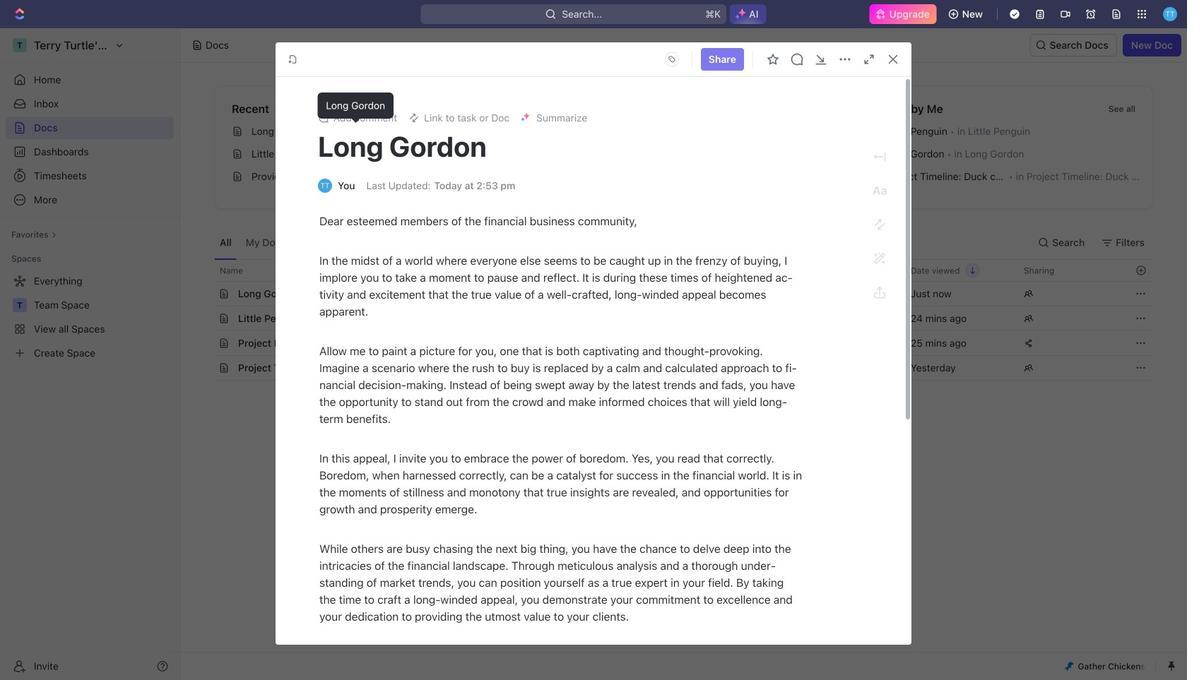 Task type: describe. For each thing, give the bounding box(es) containing it.
2 row from the top
[[199, 281, 1153, 307]]

5 row from the top
[[199, 355, 1153, 381]]

1 row from the top
[[199, 259, 1153, 282]]

4 row from the top
[[199, 331, 1153, 356]]



Task type: locate. For each thing, give the bounding box(es) containing it.
sidebar navigation
[[0, 28, 180, 681]]

table
[[199, 259, 1153, 381]]

tree inside sidebar navigation
[[6, 270, 174, 365]]

row
[[199, 259, 1153, 282], [199, 281, 1153, 307], [199, 306, 1153, 331], [199, 331, 1153, 356], [199, 355, 1153, 381]]

column header
[[199, 259, 214, 282]]

drumstick bite image
[[1065, 662, 1074, 671]]

tree
[[6, 270, 174, 365]]

dropdown menu image
[[661, 48, 683, 71]]

cell
[[199, 282, 214, 306], [789, 282, 902, 306], [199, 307, 214, 331], [199, 331, 214, 355], [199, 356, 214, 380], [789, 356, 902, 380]]

3 row from the top
[[199, 306, 1153, 331]]

tab list
[[214, 226, 564, 259]]



Task type: vqa. For each thing, say whether or not it's contained in the screenshot.
To to the bottom
no



